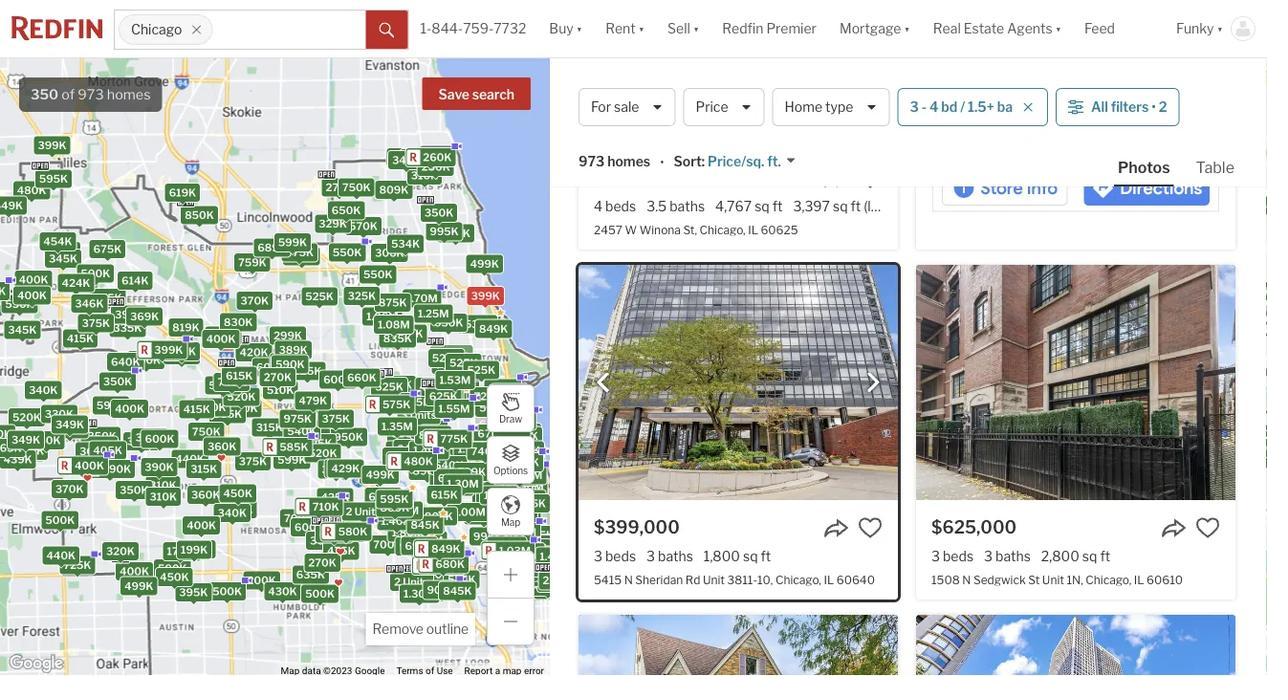 Task type: describe. For each thing, give the bounding box(es) containing it.
835k
[[383, 332, 412, 345]]

sq for $625,000
[[1083, 548, 1098, 565]]

0 horizontal spatial 375k
[[82, 317, 110, 330]]

funky
[[1177, 20, 1215, 37]]

3 up 1508
[[932, 548, 941, 565]]

winona
[[640, 223, 681, 237]]

1.10m down 846k
[[484, 489, 514, 502]]

sort
[[674, 153, 702, 170]]

2 units down 1.75m
[[551, 583, 586, 595]]

0 vertical spatial 425k
[[509, 433, 538, 446]]

3 up sheridan
[[647, 548, 655, 565]]

favorite button checkbox for $625,000
[[1196, 516, 1221, 541]]

il left 60610
[[1135, 573, 1145, 587]]

946k
[[520, 556, 549, 569]]

560k
[[390, 444, 419, 457]]

0 vertical spatial 1.30m
[[447, 478, 479, 490]]

0 vertical spatial 349k
[[55, 419, 84, 431]]

450k down 785k
[[503, 415, 532, 427]]

250k
[[422, 161, 450, 173]]

save
[[439, 87, 470, 103]]

0 vertical spatial 1.53m
[[440, 374, 471, 386]]

1 vertical spatial 695k
[[541, 557, 570, 569]]

0 vertical spatial homes
[[107, 86, 151, 103]]

0 vertical spatial 635k
[[501, 437, 530, 449]]

sell ▾ button
[[668, 0, 700, 57]]

chicago, down rent ▾ dropdown button
[[579, 77, 665, 103]]

480k left 405k
[[15, 445, 44, 457]]

3 up 5415
[[594, 548, 603, 565]]

save search button
[[423, 78, 531, 110]]

750k inside 750k 2 units
[[548, 549, 577, 562]]

sell ▾ button
[[656, 0, 711, 57]]

4.00m
[[452, 506, 486, 519]]

400k down 240k
[[19, 274, 48, 286]]

2457 w winona st, chicago, il 60625
[[594, 223, 799, 237]]

il left 60640
[[824, 573, 835, 587]]

350 of 973 homes
[[31, 86, 151, 103]]

1.10m right 815k
[[432, 395, 463, 407]]

360k up the 519k
[[80, 445, 109, 458]]

buy
[[550, 20, 574, 37]]

844-
[[432, 20, 463, 37]]

890k
[[413, 465, 442, 478]]

585k up 560k
[[392, 428, 420, 440]]

il down 4,767 sq ft
[[748, 223, 759, 237]]

650k up 900k
[[421, 569, 450, 581]]

600k up 950k
[[324, 374, 353, 386]]

1 horizontal spatial 850k
[[509, 430, 539, 443]]

0 vertical spatial 2.00m
[[476, 494, 510, 507]]

mortgage ▾ button
[[840, 0, 911, 57]]

|
[[1150, 83, 1154, 102]]

0 vertical spatial 340k
[[209, 329, 238, 342]]

575k up 560k
[[383, 399, 411, 411]]

home
[[785, 99, 823, 115]]

1 horizontal spatial 1.20m
[[516, 543, 547, 555]]

3.20m
[[546, 554, 579, 566]]

▾ for funky ▾
[[1218, 20, 1224, 37]]

1 vertical spatial 315k
[[191, 463, 217, 476]]

of
[[62, 86, 75, 103]]

0 horizontal spatial 370k
[[55, 483, 84, 496]]

700k down 860k
[[373, 539, 402, 551]]

baths for $399,000
[[658, 548, 694, 565]]

2 units down 925k
[[394, 576, 429, 588]]

st,
[[684, 223, 698, 237]]

575k up options
[[494, 451, 523, 463]]

1.40m up 1.80m
[[387, 505, 419, 517]]

0 vertical spatial 475k
[[286, 246, 314, 259]]

700k up 815k
[[383, 379, 412, 391]]

4,767 sq ft
[[716, 198, 783, 214]]

329k
[[319, 218, 347, 230]]

3811-
[[728, 573, 758, 587]]

beds for $399,000
[[606, 548, 636, 565]]

2 vertical spatial 640k
[[420, 560, 449, 572]]

60625
[[761, 223, 799, 237]]

0 horizontal spatial 390k
[[102, 463, 131, 476]]

baths for $1,059,900
[[670, 198, 705, 214]]

807k
[[425, 510, 453, 523]]

400k up 199k
[[187, 520, 216, 532]]

market insights | city guide
[[1028, 83, 1235, 102]]

1 vertical spatial 425k
[[506, 471, 535, 483]]

$625,000
[[932, 517, 1017, 538]]

3,397 sq ft (lot)
[[794, 198, 888, 214]]

buy ▾ button
[[550, 0, 583, 57]]

1 horizontal spatial 325k
[[391, 151, 419, 164]]

0 vertical spatial 370k
[[241, 295, 269, 307]]

650k up 1.80m
[[369, 491, 398, 503]]

0 vertical spatial 345k
[[392, 154, 421, 167]]

ft for $625,000
[[1101, 548, 1111, 565]]

2 vertical spatial 340k
[[218, 507, 247, 520]]

2 horizontal spatial 850k
[[546, 580, 576, 593]]

1 horizontal spatial 1.35m
[[451, 467, 482, 480]]

1.40m down 3.60m
[[491, 547, 523, 559]]

ad region
[[933, 0, 1220, 212]]

0 horizontal spatial 306k
[[375, 247, 404, 259]]

estate
[[964, 20, 1005, 37]]

619k for 619k 3.50m
[[551, 567, 578, 580]]

1.03m down 3.60m
[[499, 545, 531, 557]]

table
[[1197, 158, 1235, 177]]

1 vertical spatial 680k
[[436, 558, 465, 571]]

real estate agents ▾ button
[[922, 0, 1074, 57]]

(lot)
[[864, 198, 888, 214]]

585k left 950k
[[280, 441, 309, 454]]

2457
[[594, 223, 623, 237]]

1.08m
[[378, 319, 410, 331]]

1 horizontal spatial 725k
[[305, 437, 333, 450]]

2 units up 647k
[[434, 348, 470, 361]]

4 inside button
[[930, 99, 939, 115]]

ft left (lot)
[[851, 198, 861, 214]]

3 up the sedgwick
[[985, 548, 993, 565]]

real estate agents ▾ link
[[934, 0, 1062, 57]]

0 horizontal spatial 680k
[[294, 411, 323, 423]]

400k down 830k
[[206, 333, 236, 345]]

400k down 405k
[[75, 460, 104, 472]]

800k down 960k
[[398, 536, 427, 549]]

2 horizontal spatial 1.50m
[[543, 571, 574, 584]]

973 homes •
[[579, 153, 665, 171]]

1 horizontal spatial 499k
[[366, 469, 395, 481]]

1 vertical spatial 535k
[[214, 408, 242, 421]]

chicago, right 10,
[[776, 573, 822, 587]]

2 vertical spatial 635k
[[296, 569, 325, 581]]

0 horizontal spatial 850k
[[185, 209, 214, 222]]

700k up "300k"
[[284, 513, 313, 525]]

585k up 1.07m
[[525, 529, 554, 542]]

1 vertical spatial 775k
[[441, 433, 468, 445]]

beds for $625,000
[[943, 548, 974, 565]]

3.5
[[647, 198, 667, 214]]

1 horizontal spatial 375k
[[239, 456, 267, 468]]

360k down 950k
[[322, 464, 351, 476]]

350k down 1.06m
[[394, 328, 423, 340]]

575k up draw on the bottom left
[[494, 394, 522, 407]]

2 inside button
[[1159, 99, 1168, 115]]

1 horizontal spatial 395k
[[179, 587, 208, 599]]

0 horizontal spatial 549k
[[0, 200, 23, 212]]

$399,000
[[594, 517, 680, 538]]

1 vertical spatial 370k
[[491, 444, 519, 457]]

remove outline button
[[366, 613, 476, 646]]

0 vertical spatial 580k
[[338, 526, 368, 538]]

200k
[[247, 575, 276, 587]]

700k down 1.80m
[[373, 539, 402, 552]]

0 vertical spatial 625k
[[430, 390, 458, 403]]

600k up "300k"
[[295, 521, 324, 534]]

2 vertical spatial 625k
[[515, 555, 543, 567]]

785k
[[494, 399, 523, 411]]

▾ for buy ▾
[[577, 20, 583, 37]]

1 horizontal spatial 540k
[[287, 426, 317, 438]]

beds for $1,059,900
[[606, 198, 636, 214]]

1 vertical spatial 530k
[[85, 440, 114, 452]]

chicago, right "1n,"
[[1086, 573, 1132, 587]]

1-
[[420, 20, 432, 37]]

2 479k from the top
[[299, 395, 327, 407]]

favorite button image for $1,059,900
[[858, 166, 883, 190]]

0 vertical spatial 675k
[[93, 243, 122, 255]]

all
[[1092, 99, 1109, 115]]

350k left 865k
[[132, 354, 161, 367]]

1 vertical spatial 1.53m
[[520, 539, 551, 551]]

0 vertical spatial 845k
[[441, 481, 470, 493]]

600k down 924k
[[332, 527, 361, 540]]

480k down 870k
[[404, 455, 433, 468]]

1 vertical spatial 475k
[[94, 292, 122, 304]]

400k down 320k
[[120, 565, 149, 578]]

350k down 330k
[[32, 434, 61, 447]]

chicago, down 4,767
[[700, 223, 746, 237]]

650k right 1.08m
[[434, 317, 463, 329]]

1 horizontal spatial 485k
[[548, 549, 577, 562]]

2 horizontal spatial 540k
[[498, 422, 527, 435]]

750k left 809k
[[342, 181, 371, 194]]

0 vertical spatial 315k
[[256, 422, 283, 434]]

2.80m
[[543, 575, 576, 587]]

1 vertical spatial 640k
[[434, 459, 464, 472]]

750k up 1.90m at the bottom of the page
[[511, 456, 540, 469]]

real estate agents ▾
[[934, 20, 1062, 37]]

sale
[[614, 99, 640, 115]]

▾ for sell ▾
[[694, 20, 700, 37]]

2 vertical spatial 845k
[[443, 585, 472, 598]]

0 vertical spatial 415k
[[67, 332, 94, 345]]

n for $625,000
[[963, 573, 972, 587]]

0 vertical spatial 995k
[[430, 225, 459, 238]]

options button
[[487, 436, 535, 484]]

335k
[[113, 322, 142, 335]]

400k left 424k
[[17, 290, 47, 302]]

-
[[922, 99, 927, 115]]

sq right 3,397
[[833, 198, 848, 214]]

1 vertical spatial 635k
[[518, 497, 546, 510]]

0 vertical spatial 1.20m
[[434, 476, 465, 488]]

3 - 4 bd / 1.5+ ba
[[910, 99, 1013, 115]]

0 vertical spatial 485k
[[420, 381, 449, 393]]

4 beds
[[594, 198, 636, 214]]

0 horizontal spatial 3 units
[[401, 409, 437, 421]]

799k
[[458, 466, 486, 479]]

2 units right 710k
[[346, 506, 381, 518]]

1,800 sq ft
[[704, 548, 771, 565]]

1.40m down 670k at bottom left
[[476, 445, 508, 457]]

chicago, il homes for sale
[[579, 77, 846, 103]]

1.38m
[[548, 559, 580, 571]]

710k
[[313, 501, 339, 513]]

favorite button image for $399,000
[[858, 516, 883, 541]]

3 - 4 bd / 1.5+ ba button
[[898, 88, 1049, 126]]

800k down 924k
[[320, 528, 349, 540]]

units inside 750k 2 units
[[557, 570, 584, 583]]

1 horizontal spatial 550k
[[333, 246, 362, 259]]

1n,
[[1067, 573, 1084, 587]]

0 horizontal spatial 499k
[[125, 580, 153, 593]]

2 vertical spatial 725k
[[64, 559, 91, 572]]

614k
[[122, 275, 149, 287]]

photos button
[[1115, 157, 1193, 187]]

1-844-759-7732
[[420, 20, 527, 37]]

mortgage
[[840, 20, 902, 37]]

585k up 1.90m at the bottom of the page
[[512, 444, 540, 457]]

0 horizontal spatial 440k
[[46, 550, 76, 562]]

0 vertical spatial 535k
[[209, 379, 238, 392]]

home type
[[785, 99, 854, 115]]

2 units up 799k
[[441, 452, 476, 465]]

1.65m
[[468, 510, 500, 522]]

1 horizontal spatial 534k
[[465, 318, 494, 331]]

285k
[[495, 387, 524, 400]]

575k up outline
[[448, 573, 476, 586]]

home type button
[[773, 88, 890, 126]]

5 ▾ from the left
[[1056, 20, 1062, 37]]

1 vertical spatial 375k
[[322, 413, 350, 425]]

350k up 405k
[[88, 430, 117, 442]]

• for filters
[[1152, 99, 1157, 115]]

0 vertical spatial 849k
[[479, 323, 508, 335]]

remove outline
[[373, 621, 469, 638]]

2 vertical spatial 425k
[[321, 491, 350, 504]]

1.03m up the 946k
[[528, 540, 560, 552]]

800k up outline
[[427, 585, 456, 597]]

350k down 335k
[[103, 376, 132, 388]]

ba
[[998, 99, 1013, 115]]

2 vertical spatial 2.00m
[[538, 584, 572, 597]]

1.10m up 1.75m
[[547, 552, 577, 565]]

filters
[[1111, 99, 1149, 115]]

450k up 200k
[[223, 487, 253, 500]]

1.85m
[[505, 511, 537, 523]]

439k
[[3, 454, 32, 466]]

1-844-759-7732 link
[[420, 20, 527, 37]]

545k
[[287, 250, 316, 263]]

0 vertical spatial 534k
[[391, 238, 420, 250]]

0 vertical spatial 420k
[[240, 346, 269, 359]]

3 beds for $625,000
[[932, 548, 974, 565]]

all filters • 2
[[1092, 99, 1168, 115]]

1 horizontal spatial 345k
[[49, 252, 78, 265]]

650k up 329k
[[332, 204, 361, 217]]

430k
[[268, 586, 297, 598]]

750k down 860k
[[387, 516, 415, 529]]

400k up 405k
[[115, 403, 145, 415]]

60640
[[837, 573, 875, 587]]

next button image
[[864, 373, 883, 393]]

0 vertical spatial 270k
[[326, 181, 354, 194]]

il left price
[[669, 77, 689, 103]]

favorite button checkbox
[[858, 516, 883, 541]]

remove
[[373, 621, 424, 638]]

2 vertical spatial 270k
[[308, 557, 337, 569]]

1 horizontal spatial 420k
[[496, 393, 525, 405]]

2 units left 950k
[[291, 431, 326, 443]]

mortgage ▾ button
[[829, 0, 922, 57]]

1 vertical spatial 520k
[[12, 411, 41, 424]]

google image
[[5, 652, 68, 676]]

1.40m down 870k
[[413, 444, 445, 457]]

3.50m
[[541, 577, 575, 590]]

sedgwick
[[974, 573, 1026, 587]]

0 horizontal spatial 1.35m
[[382, 420, 413, 433]]



Task type: locate. For each thing, give the bounding box(es) containing it.
570k up 679k
[[480, 402, 508, 414]]

3 baths for $625,000
[[985, 548, 1031, 565]]

510k
[[267, 384, 294, 397]]

0 horizontal spatial 395k
[[127, 435, 156, 448]]

775k
[[436, 359, 463, 371], [441, 433, 468, 445]]

photo of 1100 n lake shore dr unit 8b, chicago, il 60611 image
[[917, 615, 1236, 676]]

unit for $625,000
[[1043, 573, 1065, 587]]

favorite button checkbox for $1,059,900
[[858, 166, 883, 190]]

1 vertical spatial 325k
[[348, 290, 376, 302]]

360k up 199k
[[191, 489, 220, 501]]

2 horizontal spatial 550k
[[364, 268, 393, 281]]

1 horizontal spatial 1.50m
[[504, 468, 536, 481]]

4 up 2457
[[594, 198, 603, 214]]

580k
[[338, 526, 368, 538], [158, 563, 187, 575]]

ft right 2,800
[[1101, 548, 1111, 565]]

1.10m down 925k
[[405, 575, 435, 588]]

360k down 749k
[[208, 441, 237, 453]]

1 horizontal spatial 1.53m
[[520, 539, 551, 551]]

favorite button checkbox
[[858, 166, 883, 190], [1196, 516, 1221, 541]]

remove chicago image
[[191, 24, 202, 35]]

sq for $1,059,900
[[755, 198, 770, 214]]

0 horizontal spatial 3 beds
[[594, 548, 636, 565]]

0 horizontal spatial 973
[[78, 86, 104, 103]]

1 horizontal spatial 390k
[[145, 461, 174, 474]]

1 vertical spatial 2.40m
[[516, 566, 549, 579]]

• for homes
[[660, 155, 665, 171]]

price/sq. ft.
[[708, 153, 782, 170]]

sq for $399,000
[[743, 548, 758, 565]]

/
[[961, 99, 966, 115]]

0 vertical spatial 595k
[[39, 173, 68, 185]]

0 horizontal spatial 520k
[[12, 411, 41, 424]]

1 vertical spatial 1.70m
[[491, 540, 523, 552]]

for sale button
[[579, 88, 676, 126]]

759k
[[238, 256, 267, 269]]

0 vertical spatial 1.35m
[[382, 420, 413, 433]]

680k up 900k
[[436, 558, 465, 571]]

unit for $399,000
[[703, 573, 725, 587]]

1 vertical spatial 2.00m
[[537, 571, 571, 583]]

5415
[[594, 573, 622, 587]]

60610
[[1147, 573, 1184, 587]]

2 horizontal spatial 595k
[[380, 493, 409, 506]]

3 up 647k
[[461, 318, 468, 331]]

1.35m
[[382, 420, 413, 433], [451, 467, 482, 480]]

395k right 405k
[[127, 435, 156, 448]]

2 vertical spatial 345k
[[8, 324, 37, 336]]

map button
[[487, 488, 535, 536]]

0 vertical spatial 949k
[[509, 557, 538, 570]]

2 vertical spatial 595k
[[380, 493, 409, 506]]

306k up 785k
[[489, 382, 518, 395]]

1 vertical spatial 849k
[[432, 543, 461, 556]]

None search field
[[213, 11, 366, 49]]

680k down 510k
[[294, 411, 323, 423]]

1 horizontal spatial 975k
[[525, 539, 554, 551]]

860k
[[380, 502, 410, 514]]

0 vertical spatial 499k
[[470, 258, 499, 270]]

750k up 1.75m
[[548, 549, 577, 562]]

1 vertical spatial 4
[[594, 198, 603, 214]]

1 vertical spatial 1.35m
[[451, 467, 482, 480]]

0 vertical spatial 570k
[[349, 220, 378, 232]]

345k
[[392, 154, 421, 167], [49, 252, 78, 265], [8, 324, 37, 336]]

975k
[[284, 413, 312, 425], [525, 539, 554, 551]]

540k down 510k
[[287, 426, 317, 438]]

2 ▾ from the left
[[639, 20, 645, 37]]

315k
[[256, 422, 283, 434], [191, 463, 217, 476], [185, 543, 212, 556]]

0 vertical spatial 520k
[[227, 391, 256, 403]]

289k
[[12, 446, 41, 459]]

4 ▾ from the left
[[905, 20, 911, 37]]

1 vertical spatial 845k
[[411, 519, 440, 531]]

0 horizontal spatial 675k
[[93, 243, 122, 255]]

3.30m
[[511, 481, 544, 493]]

0 horizontal spatial 4
[[594, 198, 603, 214]]

1.75m
[[550, 567, 581, 579]]

•
[[1152, 99, 1157, 115], [660, 155, 665, 171]]

baths for $625,000
[[996, 548, 1031, 565]]

rent ▾ button
[[606, 0, 645, 57]]

450k
[[503, 415, 532, 427], [364, 469, 393, 482], [223, 487, 253, 500], [160, 571, 189, 584]]

520k up 1.18m
[[309, 447, 337, 460]]

450k right 429k
[[364, 469, 393, 482]]

809k
[[380, 184, 409, 196]]

625k down 899k
[[515, 555, 543, 567]]

▾ for rent ▾
[[639, 20, 645, 37]]

750k down 749k
[[192, 426, 221, 438]]

feed
[[1085, 20, 1116, 37]]

3 beds up 1508
[[932, 548, 974, 565]]

▾ for mortgage ▾
[[905, 20, 911, 37]]

feed button
[[1074, 0, 1165, 57]]

buy ▾
[[550, 20, 583, 37]]

600k up 4.00m
[[438, 472, 468, 485]]

625k up 890k
[[397, 448, 425, 461]]

619k for 619k
[[169, 187, 196, 199]]

475k down 614k
[[94, 292, 122, 304]]

photo of 1508 n sedgwick st unit 1n, chicago, il 60610 image
[[917, 265, 1236, 500]]

5415 n sheridan rd unit 3811-10, chicago, il 60640
[[594, 573, 875, 587]]

350
[[31, 86, 59, 103]]

640k up 900k
[[420, 560, 449, 572]]

3 units up 647k
[[461, 318, 497, 331]]

749k
[[218, 376, 246, 388]]

973
[[78, 86, 104, 103], [579, 153, 605, 170]]

635k up 430k
[[296, 569, 325, 581]]

0 vertical spatial favorite button checkbox
[[858, 166, 883, 190]]

550k
[[333, 246, 362, 259], [364, 268, 393, 281], [229, 403, 258, 415]]

450k down 179k
[[160, 571, 189, 584]]

670k
[[478, 428, 506, 440]]

0 horizontal spatial favorite button checkbox
[[858, 166, 883, 190]]

photos
[[1119, 158, 1171, 177]]

n for $399,000
[[624, 573, 633, 587]]

1 horizontal spatial 675k
[[225, 503, 253, 515]]

1 vertical spatial 349k
[[11, 434, 40, 446]]

973 inside 973 homes •
[[579, 153, 605, 170]]

640k down 335k
[[111, 356, 140, 368]]

1 horizontal spatial 995k
[[474, 531, 502, 543]]

759-
[[463, 20, 494, 37]]

beds up 1508
[[943, 548, 974, 565]]

2 inside 750k 2 units
[[549, 570, 555, 583]]

1 vertical spatial 306k
[[489, 382, 518, 395]]

baths
[[670, 198, 705, 214], [658, 548, 694, 565], [996, 548, 1031, 565]]

390k
[[145, 461, 174, 474], [102, 463, 131, 476]]

700k down 819k
[[167, 349, 196, 362]]

ft up 10,
[[761, 548, 771, 565]]

2 horizontal spatial 725k
[[474, 390, 502, 403]]

n right 1508
[[963, 573, 972, 587]]

7732
[[494, 20, 527, 37]]

750k 2 units
[[548, 549, 584, 583]]

640k down 870k
[[434, 459, 464, 472]]

insights
[[1084, 83, 1142, 102]]

2 vertical spatial 499k
[[125, 580, 153, 593]]

199k
[[181, 544, 208, 557]]

2 units down 870k
[[398, 443, 433, 456]]

1.95m
[[535, 562, 566, 574], [544, 573, 575, 585]]

2 vertical spatial 475k
[[327, 545, 356, 557]]

map region
[[0, 0, 591, 676]]

• left sort
[[660, 155, 665, 171]]

330k
[[45, 408, 74, 421]]

1 vertical spatial homes
[[608, 153, 651, 170]]

0 horizontal spatial n
[[624, 573, 633, 587]]

390k down 405k
[[102, 463, 131, 476]]

500k
[[441, 227, 471, 240], [81, 267, 110, 280], [496, 396, 526, 408], [55, 424, 85, 436], [45, 514, 75, 527], [213, 586, 242, 598], [305, 588, 335, 600]]

1 horizontal spatial favorite button checkbox
[[1196, 516, 1221, 541]]

1 vertical spatial 1.30m
[[430, 560, 461, 572]]

0 vertical spatial 325k
[[391, 151, 419, 164]]

6 ▾ from the left
[[1218, 20, 1224, 37]]

1 horizontal spatial •
[[1152, 99, 1157, 115]]

1 vertical spatial 625k
[[397, 448, 425, 461]]

580k down 710k
[[338, 526, 368, 538]]

1 horizontal spatial 1.70m
[[491, 540, 523, 552]]

2,800
[[1042, 548, 1080, 565]]

sq up "1n,"
[[1083, 548, 1098, 565]]

guide
[[1195, 83, 1235, 102]]

689k
[[258, 241, 287, 254]]

475k right 759k on the left of the page
[[286, 246, 314, 259]]

3.60m
[[503, 526, 537, 539]]

190k
[[404, 152, 431, 164]]

2 n from the left
[[963, 573, 972, 587]]

photo of 6128 n naper ave, chicago, il 60631 image
[[579, 615, 898, 676]]

submit search image
[[379, 23, 395, 38]]

1.70m down 3.60m
[[491, 540, 523, 552]]

520k down 749k
[[227, 391, 256, 403]]

1.35m up 560k
[[382, 420, 413, 433]]

2.53m
[[547, 558, 580, 570]]

600k
[[256, 361, 286, 374], [324, 374, 353, 386], [508, 427, 538, 439], [145, 433, 175, 445], [438, 472, 468, 485], [295, 521, 324, 534], [332, 527, 361, 540]]

0 horizontal spatial 345k
[[8, 324, 37, 336]]

619k inside 619k 3.50m
[[551, 567, 578, 580]]

ft for $399,000
[[761, 548, 771, 565]]

1 3 beds from the left
[[594, 548, 636, 565]]

1 horizontal spatial 306k
[[489, 382, 518, 395]]

849k
[[479, 323, 508, 335], [432, 543, 461, 556]]

1.40m down 860k
[[381, 515, 413, 527]]

3 ▾ from the left
[[694, 20, 700, 37]]

0 horizontal spatial 1.70m
[[407, 292, 438, 305]]

market
[[1028, 83, 1081, 102]]

0 vertical spatial 975k
[[284, 413, 312, 425]]

unit right the st
[[1043, 573, 1065, 587]]

0 horizontal spatial 1.20m
[[434, 476, 465, 488]]

360k
[[208, 441, 237, 453], [80, 445, 109, 458], [322, 464, 351, 476], [191, 489, 220, 501]]

420k down 830k
[[240, 346, 269, 359]]

1 ▾ from the left
[[577, 20, 583, 37]]

1 horizontal spatial 3 units
[[461, 318, 497, 331]]

395k down 199k
[[179, 587, 208, 599]]

540k down 749k
[[197, 401, 226, 414]]

846k
[[477, 472, 506, 484]]

3 beds for $399,000
[[594, 548, 636, 565]]

0 horizontal spatial 570k
[[349, 220, 378, 232]]

424k
[[62, 277, 90, 290]]

ft for $1,059,900
[[773, 198, 783, 214]]

949k
[[509, 557, 538, 570], [552, 573, 581, 586]]

325k left 250k
[[391, 151, 419, 164]]

2 unit from the left
[[1043, 573, 1065, 587]]

1 horizontal spatial 3 baths
[[985, 548, 1031, 565]]

3 inside button
[[910, 99, 919, 115]]

270k up 329k
[[326, 181, 354, 194]]

650k down 815k
[[415, 424, 444, 436]]

480k up 454k on the top of the page
[[17, 184, 46, 197]]

975k down 510k
[[284, 413, 312, 425]]

1.06m
[[367, 310, 399, 323]]

1 horizontal spatial unit
[[1043, 573, 1065, 587]]

2 vertical spatial 1.30m
[[404, 588, 436, 600]]

rent ▾ button
[[594, 0, 656, 57]]

635k up 685k
[[501, 437, 530, 449]]

1 n from the left
[[624, 573, 633, 587]]

1.20m
[[434, 476, 465, 488], [516, 543, 547, 555]]

homes up "4 beds"
[[608, 153, 651, 170]]

4
[[930, 99, 939, 115], [594, 198, 603, 214]]

1 unit from the left
[[703, 573, 725, 587]]

price
[[696, 99, 729, 115]]

775k up 647k
[[436, 359, 463, 371]]

340k up 330k
[[29, 384, 58, 397]]

sq right 4,767
[[755, 198, 770, 214]]

0 vertical spatial 640k
[[111, 356, 140, 368]]

0 horizontal spatial 349k
[[11, 434, 40, 446]]

999k
[[513, 493, 542, 506]]

ft up 60625
[[773, 198, 783, 214]]

homes inside 973 homes •
[[608, 153, 651, 170]]

375k down 510k
[[239, 456, 267, 468]]

0 horizontal spatial 550k
[[229, 403, 258, 415]]

unit
[[703, 573, 725, 587], [1043, 573, 1065, 587]]

options
[[494, 465, 528, 477]]

• inside button
[[1152, 99, 1157, 115]]

2 vertical spatial 370k
[[55, 483, 84, 496]]

1 479k from the top
[[299, 394, 327, 407]]

0 vertical spatial 775k
[[436, 359, 463, 371]]

390k right the 519k
[[145, 461, 174, 474]]

973 up "4 beds"
[[579, 153, 605, 170]]

1 horizontal spatial homes
[[608, 153, 651, 170]]

sell
[[668, 20, 691, 37]]

540k down 785k
[[498, 422, 527, 435]]

homes
[[693, 77, 764, 103]]

3
[[910, 99, 919, 115], [461, 318, 468, 331], [401, 409, 408, 421], [594, 548, 603, 565], [647, 548, 655, 565], [932, 548, 941, 565], [985, 548, 993, 565]]

3 baths for $399,000
[[647, 548, 694, 565]]

1 3 baths from the left
[[647, 548, 694, 565]]

photo of 2457 w winona st, chicago, il 60625 image
[[579, 0, 898, 150]]

1.40m down 899k
[[540, 551, 572, 563]]

425k down 685k
[[506, 471, 535, 483]]

all filters • 2 button
[[1056, 88, 1180, 126]]

995k down 250k
[[430, 225, 459, 238]]

534k up 647k
[[465, 318, 494, 331]]

1 vertical spatial 570k
[[480, 402, 508, 414]]

2 3 beds from the left
[[932, 548, 974, 565]]

350k down the 519k
[[120, 484, 149, 497]]

0 horizontal spatial 725k
[[64, 559, 91, 572]]

1 vertical spatial 534k
[[465, 318, 494, 331]]

1 horizontal spatial 549k
[[274, 356, 303, 369]]

1.70m up 1.08m
[[407, 292, 438, 305]]

city guide link
[[1162, 81, 1239, 104]]

for
[[769, 77, 798, 103]]

1.00m
[[411, 535, 443, 547]]

685k
[[510, 452, 539, 464]]

950k
[[334, 431, 363, 444]]

unit right rd
[[703, 573, 725, 587]]

1 horizontal spatial 580k
[[338, 526, 368, 538]]

chicago
[[131, 21, 182, 38]]

favorite button image for $625,000
[[1196, 516, 1221, 541]]

0 horizontal spatial 580k
[[158, 563, 187, 575]]

▾ right mortgage
[[905, 20, 911, 37]]

0 vertical spatial 440k
[[175, 453, 205, 465]]

520k up 455k
[[12, 411, 41, 424]]

405k
[[93, 444, 122, 457]]

10,
[[758, 573, 773, 587]]

600k up 510k
[[256, 361, 286, 374]]

270k up 510k
[[264, 371, 292, 383]]

530k up the 519k
[[85, 440, 114, 452]]

1 horizontal spatial 625k
[[430, 390, 458, 403]]

0 horizontal spatial 619k
[[169, 187, 196, 199]]

photo of 5415 n sheridan rd unit 3811-10, chicago, il 60640 image
[[579, 265, 898, 500]]

favorite button image
[[858, 166, 883, 190], [858, 516, 883, 541], [1196, 516, 1221, 541]]

previous button image
[[594, 373, 613, 393]]

1.5+
[[968, 99, 995, 115]]

1 vertical spatial •
[[660, 155, 665, 171]]

315k down 510k
[[256, 422, 283, 434]]

1 horizontal spatial 520k
[[227, 391, 256, 403]]

1 vertical spatial 995k
[[474, 531, 502, 543]]

845k down 799k
[[441, 481, 470, 493]]

2 vertical spatial 550k
[[229, 403, 258, 415]]

price button
[[684, 88, 765, 126]]

redfin premier button
[[711, 0, 829, 57]]

480k
[[17, 184, 46, 197], [15, 445, 44, 457], [404, 455, 433, 468]]

1 horizontal spatial n
[[963, 573, 972, 587]]

520k
[[227, 391, 256, 403], [12, 411, 41, 424], [309, 447, 337, 460]]

415k down 346k
[[67, 332, 94, 345]]

1 vertical spatial 440k
[[46, 550, 76, 562]]

350k down 250k
[[425, 207, 454, 219]]

3 baths up the sedgwick
[[985, 548, 1031, 565]]

map
[[501, 517, 521, 528]]

0 horizontal spatial 475k
[[94, 292, 122, 304]]

340k left 710k
[[218, 507, 247, 520]]

1.20m up 4.00m
[[434, 476, 465, 488]]

baths up the sedgwick
[[996, 548, 1031, 565]]

1 horizontal spatial 619k
[[551, 567, 578, 580]]

0 horizontal spatial 695k
[[405, 540, 434, 553]]

remove 3 - 4 bd / 1.5+ ba image
[[1023, 101, 1034, 113]]

600k down draw on the bottom left
[[508, 427, 538, 439]]

2 3 baths from the left
[[985, 548, 1031, 565]]

600k right 405k
[[145, 433, 175, 445]]

3 down 815k
[[401, 409, 408, 421]]

973 right of on the top left
[[78, 86, 104, 103]]

• inside 973 homes •
[[660, 155, 665, 171]]

0 vertical spatial •
[[1152, 99, 1157, 115]]



Task type: vqa. For each thing, say whether or not it's contained in the screenshot.
the rate to the top
no



